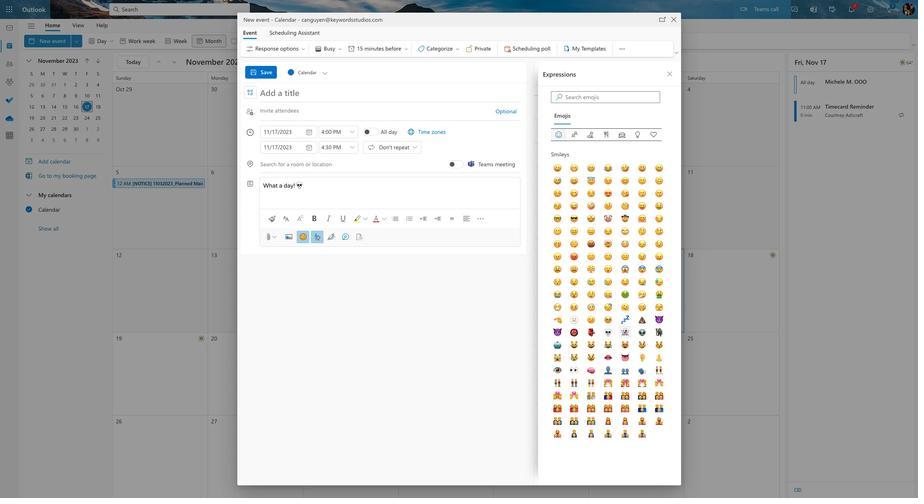 Task type: locate. For each thing, give the bounding box(es) containing it.
8 inside document
[[538, 287, 541, 293]]

- right "event"
[[271, 16, 273, 23]]

0 horizontal spatial 20
[[40, 115, 45, 121]]

15 inside 15 "button"
[[62, 104, 67, 110]]

☹ button
[[619, 250, 631, 262]]

2 s from the left
[[97, 70, 99, 77]]

0 horizontal spatial 
[[367, 143, 375, 151]]

calendar up scheduling assistant
[[275, 16, 296, 23]]

0 vertical spatial 9 button
[[71, 91, 81, 100]]

😻 button
[[619, 338, 631, 351]]

7 button down 23 button
[[71, 135, 81, 145]]

17 down 🤬
[[592, 252, 598, 259]]

 button for highlight icon
[[363, 213, 368, 225]]

numbering (⌘+/) image
[[403, 213, 416, 225]]

0 vertical spatial 
[[898, 112, 905, 118]]

1 vertical spatial teams
[[478, 160, 494, 168]]

🙃 button
[[653, 174, 665, 187]]

1 horizontal spatial 3 button
[[82, 80, 92, 89]]

day down fri, nov 17
[[807, 79, 815, 85]]

teams for teams meeting
[[478, 160, 494, 168]]

Repeat: field
[[377, 143, 420, 152]]

💀 right the a
[[295, 182, 303, 190]]

tab list inside document
[[237, 27, 326, 39]]

pm for 1 pm
[[543, 406, 549, 412]]

tab list
[[39, 19, 114, 31], [237, 27, 326, 39]]

week
[[174, 37, 187, 45]]

none field containing 
[[287, 66, 329, 79]]

4 button down 27 button
[[38, 135, 47, 145]]

all up the don't
[[381, 128, 387, 136]]

😚 button
[[551, 199, 563, 212]]

 scheduling poll
[[503, 45, 551, 53]]

 inside  categorize 
[[455, 46, 460, 51]]

t inside thursday element
[[75, 70, 77, 77]]

0 vertical spatial 
[[196, 37, 204, 45]]

0 vertical spatial all day
[[801, 79, 815, 85]]

🤤
[[621, 276, 629, 287]]

1 horizontal spatial  button
[[382, 213, 387, 225]]

😾
[[587, 352, 595, 363]]

15 down print
[[357, 45, 363, 52]]

 button up the search for a room or location field
[[348, 141, 357, 153]]

- up scheduling assistant
[[298, 16, 300, 23]]

1 up the "2 am"
[[538, 121, 541, 127]]

teams left meeting
[[478, 160, 494, 168]]

💀 inside add a description or attach documents, press alt+f10 to exit text field
[[295, 182, 303, 190]]

9 button down 25 button
[[93, 135, 103, 145]]

👁 button
[[551, 364, 563, 376]]

0 horizontal spatial 10
[[84, 93, 90, 99]]

more formatting options image
[[474, 213, 487, 225]]

👨‍👩‍👧 button
[[602, 389, 614, 402]]

15 up "22"
[[62, 104, 67, 110]]

pm left 👩‍👩‍👦
[[543, 406, 549, 412]]

0 vertical spatial 18
[[96, 104, 101, 110]]

24 inside button
[[84, 115, 90, 121]]

 for  dropdown button within document
[[675, 51, 679, 55]]

day up don't repeat
[[388, 128, 397, 136]]

1 vertical spatial 2023
[[19, 80, 31, 88]]

4 11 am timecard reminder from the top
[[593, 347, 651, 353]]

🤩 button
[[585, 212, 597, 224]]

25 right 24 button
[[96, 115, 101, 121]]

0 horizontal spatial my
[[38, 191, 46, 199]]

 button inside document
[[673, 49, 680, 57]]

0 vertical spatial m.
[[846, 78, 853, 85]]

calendar image
[[6, 42, 13, 50]]

0 vertical spatial repeating event image
[[898, 112, 905, 118]]

👨‍❤️‍💋‍👨 button
[[568, 389, 580, 402]]

dialog
[[0, 0, 918, 499]]

💤 button
[[619, 313, 631, 326]]

9 left 🫡
[[538, 311, 541, 317]]

 for  popup button related to highlight icon
[[363, 217, 368, 221]]

m. inside agenda view section
[[846, 78, 853, 85]]

2
[[75, 81, 77, 88], [97, 126, 99, 132], [538, 145, 541, 151], [688, 418, 691, 426], [539, 429, 541, 436]]

2 horizontal spatial -
[[298, 16, 300, 23]]

0 vertical spatial 2 button
[[71, 80, 81, 89]]


[[675, 51, 679, 55], [26, 58, 32, 64], [350, 130, 355, 134], [350, 145, 355, 150], [26, 193, 32, 198], [363, 217, 368, 221], [382, 217, 387, 221]]

👹
[[570, 327, 578, 337]]

t right "w"
[[75, 70, 77, 77]]

format painter image
[[265, 213, 278, 225]]

0 horizontal spatial 💀
[[295, 182, 303, 190]]

 left 
[[455, 46, 460, 51]]

 button for 9
[[578, 169, 586, 176]]

1 vertical spatial 26
[[116, 418, 122, 426]]

👃 👁
[[553, 352, 663, 375]]

😺
[[570, 339, 578, 350]]

 button for 30
[[293, 85, 301, 93]]

go to onedrive for business image
[[6, 115, 13, 123]]

 left end time text box
[[305, 144, 313, 152]]

25 right 😽 button
[[688, 335, 694, 342]]

 inside document
[[367, 143, 375, 151]]

1 horizontal spatial s
[[97, 70, 99, 77]]

pm up 4 pm
[[543, 453, 549, 459]]

0 horizontal spatial 26
[[29, 126, 34, 132]]

canguyen@keywordsstudios.com
[[302, 16, 383, 23]]

s inside "element"
[[97, 70, 99, 77]]

Start date text field
[[260, 126, 317, 138]]

dc
[[258, 180, 265, 187]]

26 inside button
[[29, 126, 34, 132]]

reminder right 😻
[[630, 347, 651, 353]]

2023 inside the selected date november 17, 2023
[[19, 80, 31, 88]]

0 horizontal spatial -
[[223, 180, 225, 187]]

0 horizontal spatial 30 button
[[38, 80, 47, 89]]

2 left 👩‍👧‍👧
[[539, 429, 541, 436]]

👩‍👧‍👦 button
[[636, 414, 648, 427]]

scheduling up options
[[270, 29, 297, 36]]

 for 13
[[293, 253, 300, 259]]

1 vertical spatial november
[[19, 65, 45, 73]]

michele up timecard reminder
[[825, 78, 845, 85]]

 button for 6
[[293, 169, 301, 176]]

calendar inside document
[[275, 16, 296, 23]]

list box inside application
[[19, 187, 110, 236]]

😉 button
[[602, 174, 614, 187]]

0 vertical spatial mostly sunny image
[[767, 249, 779, 262]]

29 down "22"
[[62, 126, 67, 132]]

tags group
[[413, 41, 496, 55]]

4
[[97, 81, 99, 88], [688, 85, 691, 93], [41, 137, 44, 143], [538, 192, 541, 198], [539, 477, 541, 483]]

0 horizontal spatial m.
[[637, 264, 642, 270]]

23
[[73, 115, 79, 121]]

0 vertical spatial 14
[[51, 104, 56, 110]]

19 inside button
[[29, 115, 34, 121]]

(11042023
[[226, 180, 247, 187]]

3 button down '26' button
[[27, 135, 36, 145]]

💤
[[621, 314, 629, 325]]

reminder down 👩‍👧‍👦 button
[[630, 430, 651, 436]]

1 down 24 button
[[86, 126, 88, 132]]

month
[[205, 37, 222, 45]]

9 button up 16 button
[[71, 91, 81, 100]]

1 t from the left
[[53, 70, 55, 77]]

None field
[[287, 66, 329, 79]]

 left the start time text field
[[305, 128, 313, 136]]

29 right oct
[[126, 85, 132, 93]]

 right options
[[301, 46, 306, 51]]

teams meeting image
[[450, 162, 455, 167]]

michele inside michele m. ooo button
[[618, 264, 635, 270]]

😎
[[570, 213, 578, 224]]

application containing 😀
[[0, 0, 918, 499]]

day inside agenda view section
[[807, 79, 815, 85]]

0 vertical spatial michele m. ooo
[[825, 78, 867, 85]]

🤯
[[604, 238, 612, 249]]

🫥
[[570, 314, 578, 325]]

0 vertical spatial 25
[[96, 115, 101, 121]]

0 vertical spatial 1 button
[[60, 80, 70, 89]]

options group
[[310, 41, 410, 55]]

all down fri,
[[801, 79, 806, 85]]

0 vertical spatial 27
[[40, 126, 45, 132]]

👩‍👧‍👧 button
[[551, 427, 563, 440]]

2 vertical spatial 15
[[402, 252, 408, 259]]

hide formatting options image
[[311, 231, 323, 243]]

4 down "saturday"
[[688, 85, 691, 93]]

editor image
[[325, 231, 338, 243]]

0 vertical spatial 7 button
[[49, 91, 59, 100]]

 button for 3
[[674, 85, 682, 93]]

michele down ☹
[[618, 264, 635, 270]]

💀 inside button
[[604, 327, 612, 337]]

reminder inside agenda view section
[[850, 103, 874, 110]]

1 vertical spatial michele
[[618, 264, 635, 270]]

0 vertical spatial all
[[801, 79, 806, 85]]

1 vertical spatial m.
[[637, 264, 642, 270]]

1 vertical spatial 20
[[211, 335, 217, 342]]

🤗
[[638, 213, 646, 224]]

1 horizontal spatial 2023
[[66, 57, 78, 64]]

 button for 15
[[483, 252, 491, 260]]

grid
[[551, 161, 669, 440]]

11
[[96, 93, 101, 99], [593, 97, 599, 104], [688, 169, 694, 176], [593, 180, 599, 187], [593, 274, 599, 280], [593, 347, 599, 353], [537, 358, 542, 365], [593, 430, 599, 436]]

22
[[62, 115, 67, 121]]


[[246, 108, 254, 116]]

🫠 button
[[619, 300, 631, 313]]

1 vertical spatial 💀
[[604, 327, 612, 337]]

 for 3
[[674, 86, 681, 93]]

0 horizontal spatial all
[[381, 128, 387, 136]]

pm down 3 pm
[[543, 477, 549, 483]]

m. down 😣 button
[[637, 264, 642, 270]]

0 vertical spatial my
[[572, 45, 580, 52]]

1 vertical spatial  button
[[348, 141, 357, 153]]

0 horizontal spatial  button
[[168, 56, 181, 68]]

1 horizontal spatial all day
[[801, 79, 815, 85]]

0 vertical spatial 30 button
[[38, 80, 47, 89]]

mail image
[[6, 24, 13, 32]]

👩‍👩‍👧‍👧 button
[[619, 402, 631, 414]]

😌 button
[[585, 187, 597, 199]]

1 vertical spatial 7 button
[[71, 135, 81, 145]]

Add a description or attach documents, press Alt+F10 to exit text field
[[263, 180, 516, 208]]

😖
[[655, 251, 663, 261]]

 for font color image's  popup button
[[382, 217, 387, 221]]

november inside the november 2023 button
[[38, 57, 64, 64]]

0 vertical spatial november
[[38, 57, 64, 64]]

8 button
[[60, 91, 70, 100], [82, 135, 92, 145]]

1 vertical spatial michele m. ooo
[[618, 264, 654, 270]]

5 inside document
[[538, 216, 541, 222]]

16 inside button
[[73, 104, 79, 110]]

17 inside button
[[85, 104, 89, 110]]

1 vertical spatial all day
[[381, 128, 397, 136]]

left-rail-appbar navigation
[[2, 19, 17, 128]]

🤖
[[553, 339, 561, 350]]

1 horizontal spatial 29 button
[[60, 124, 70, 134]]

1 vertical spatial 24
[[592, 335, 598, 342]]

27
[[40, 126, 45, 132], [211, 418, 217, 426]]

calendar down my calendars
[[38, 206, 60, 213]]

tab list containing event
[[237, 27, 326, 39]]

 inside  response options 
[[301, 46, 306, 51]]

2 t from the left
[[75, 70, 77, 77]]

11 inside document
[[537, 358, 542, 365]]

1 vertical spatial 29 button
[[60, 124, 70, 134]]

0 vertical spatial 15
[[357, 45, 363, 52]]

sunday element
[[26, 68, 37, 79]]

7 button down 31 button
[[49, 91, 59, 100]]

18 right 😖 button
[[688, 252, 694, 259]]

list box
[[19, 187, 110, 236]]

1 horizontal spatial t
[[75, 70, 77, 77]]

🙀
[[553, 352, 561, 363]]

0 horizontal spatial 5 button
[[27, 91, 36, 100]]

saturday
[[688, 75, 706, 81]]

 inside " 15 minutes before "
[[404, 46, 408, 51]]

selected date november 17, 2023
[[19, 50, 45, 88]]

0 horizontal spatial 27
[[40, 126, 45, 132]]

 for 9
[[579, 169, 586, 176]]

mostly sunny image
[[767, 249, 779, 262], [195, 333, 208, 345]]

1  button from the top
[[348, 126, 357, 138]]

5 button up "12" button
[[27, 91, 36, 100]]

to do image
[[6, 97, 13, 105]]

17 right 16 button
[[85, 104, 89, 110]]

 button for end time text box
[[348, 141, 357, 153]]

1 vertical spatial 1 button
[[82, 124, 92, 134]]

 for "start date" text box
[[305, 128, 313, 136]]

my inside button
[[572, 45, 580, 52]]

font color image
[[370, 213, 382, 225]]

💀 down 🥹 button
[[604, 327, 612, 337]]


[[465, 45, 473, 53]]

👨‍👩‍👧‍👦
[[621, 390, 629, 401]]

 button
[[657, 14, 668, 25]]

2 horizontal spatial 29
[[126, 85, 132, 93]]

list box containing my calendars
[[19, 187, 110, 236]]

 for 7
[[389, 169, 395, 176]]

🤒 button
[[568, 300, 580, 313]]

0 vertical spatial 19
[[29, 115, 34, 121]]

0 horizontal spatial mostly sunny image
[[195, 333, 208, 345]]

👃 button
[[653, 351, 665, 364]]

 left month
[[196, 37, 204, 45]]

23 button
[[71, 113, 81, 123]]

1 vertical spatial ooo
[[643, 264, 654, 270]]

s right friday element
[[97, 70, 99, 77]]

1 horizontal spatial 29
[[62, 126, 67, 132]]

mostly sunny image for 19
[[195, 333, 208, 345]]

 for 10
[[674, 169, 681, 176]]

6 button up calendar
[[60, 135, 70, 145]]

27 inside 27 button
[[40, 126, 45, 132]]

30 down monday
[[211, 85, 217, 93]]

14 down insert emojis and gifs icon
[[306, 252, 312, 259]]

1 vertical spatial calendar
[[38, 206, 60, 213]]

view
[[72, 21, 84, 29]]

5 down 28 button
[[53, 137, 55, 143]]

1 horizontal spatial 13
[[211, 252, 217, 259]]

🤮 😷
[[553, 289, 663, 312]]

1 right dec
[[603, 418, 606, 426]]

pm left 👩‍👧‍👧
[[543, 429, 549, 436]]

michele inside agenda view section
[[825, 78, 845, 85]]

 button right  button
[[168, 56, 181, 68]]

pm for 12 pm
[[544, 382, 551, 388]]

1 vertical spatial my
[[38, 191, 46, 199]]

😋
[[570, 188, 578, 198]]

2023 inside button
[[66, 57, 78, 64]]

29 down sunday element
[[29, 81, 34, 88]]

3
[[86, 81, 88, 88], [592, 85, 595, 93], [30, 137, 33, 143], [538, 168, 541, 175], [539, 453, 541, 459]]

my left templates
[[572, 45, 580, 52]]

0 horizontal spatial 19
[[29, 115, 34, 121]]

😮
[[604, 263, 612, 274]]

grid containing 😀
[[551, 161, 669, 440]]

 categorize 
[[417, 45, 460, 53]]

all day inside document
[[381, 128, 397, 136]]

updates)
[[266, 180, 285, 187]]

1 vertical spatial 
[[367, 143, 375, 151]]

 button
[[23, 19, 39, 33]]

document
[[0, 0, 918, 499]]

17 right nov
[[820, 58, 827, 66]]

0 horizontal spatial 24
[[84, 115, 90, 121]]

8 button up 15 "button"
[[60, 91, 70, 100]]

6 left 🤭 button
[[538, 240, 541, 246]]

align left image
[[460, 213, 472, 225]]

0 vertical spatial 20
[[40, 115, 45, 121]]

 button for 7
[[388, 169, 396, 176]]

1 horizontal spatial 27
[[211, 418, 217, 426]]

1 horizontal spatial 30
[[73, 126, 79, 132]]

ooo left the 😰
[[643, 264, 654, 270]]

1 s from the left
[[30, 70, 33, 77]]

😰 button
[[653, 262, 665, 275]]

 right busy
[[338, 46, 342, 51]]

application
[[0, 0, 918, 499]]

 button
[[582, 128, 598, 141]]

5 button down 28 button
[[49, 135, 59, 145]]

t inside tuesday element
[[53, 70, 55, 77]]

teams inside document
[[478, 160, 494, 168]]

scheduling right ""
[[513, 45, 540, 52]]

pm left 👫
[[544, 382, 551, 388]]

scheduling inside  scheduling poll
[[513, 45, 540, 52]]

teams inside outlook "banner"
[[754, 5, 769, 13]]

m. up timecard reminder
[[846, 78, 853, 85]]


[[417, 45, 425, 53]]

1 horizontal spatial 15
[[357, 45, 363, 52]]

👨‍👩‍👧‍👧 👩‍👩‍👦
[[553, 390, 663, 413]]

go
[[38, 172, 45, 179]]

teams
[[754, 5, 769, 13], [478, 160, 494, 168]]

all day down fri, nov 17
[[801, 79, 815, 85]]

3 11 am timecard reminder from the top
[[593, 274, 651, 280]]

1 button down "w"
[[60, 80, 70, 89]]

teams left call
[[754, 5, 769, 13]]

1 horizontal spatial 4 button
[[93, 80, 103, 89]]

1 vertical spatial 4 button
[[38, 135, 47, 145]]

1 vertical spatial scheduling
[[513, 45, 540, 52]]

0 vertical spatial sunny image
[[896, 56, 909, 69]]

1 down "w"
[[64, 81, 66, 88]]

30 down 23
[[73, 126, 79, 132]]

14 up '21'
[[51, 104, 56, 110]]

29 button down "22"
[[60, 124, 70, 134]]

2  button from the left
[[382, 213, 387, 225]]

mostly sunny image for 18
[[767, 249, 779, 262]]

🤢 button
[[619, 288, 631, 300]]

8 up 15 "button"
[[64, 93, 66, 99]]

8 button down 24 button
[[82, 135, 92, 145]]

teams call
[[754, 5, 779, 13]]

0 horizontal spatial s
[[30, 70, 33, 77]]

1 vertical spatial 15
[[62, 104, 67, 110]]

End time text field
[[319, 141, 348, 153]]

 button
[[152, 56, 165, 68]]

14 inside button
[[51, 104, 56, 110]]

🧌 🤖
[[553, 327, 663, 350]]

0 horizontal spatial 15
[[62, 104, 67, 110]]

1 vertical spatial 30 button
[[71, 124, 81, 134]]

today
[[126, 58, 141, 66]]

1 vertical spatial all
[[381, 128, 387, 136]]

 button left bullets (⌘+.) image
[[382, 213, 387, 225]]

sunny image
[[896, 56, 909, 69], [657, 249, 669, 262]]

7 left 😫
[[538, 263, 541, 270]]

1  button from the left
[[363, 213, 368, 225]]

🙂 button
[[636, 174, 648, 187]]

timecard
[[609, 97, 629, 104], [825, 103, 848, 110], [609, 180, 629, 187], [609, 274, 629, 280], [609, 347, 629, 353], [609, 430, 629, 436]]

sunny image inside agenda view section
[[896, 56, 909, 69]]

4 up the 11 button on the left of page
[[97, 81, 99, 88]]

1 horizontal spatial 2 button
[[93, 124, 103, 134]]

17 cell
[[81, 101, 93, 112]]

2 button down 25 button
[[93, 124, 103, 134]]

1 horizontal spatial 6 button
[[60, 135, 70, 145]]

font image
[[279, 213, 292, 225]]

0 horizontal spatial 2023
[[19, 80, 31, 88]]

11 inside button
[[96, 93, 101, 99]]

19 button
[[27, 113, 36, 123]]

1 horizontal spatial teams
[[754, 5, 769, 13]]

😘
[[621, 188, 629, 198]]

💏 button
[[653, 376, 665, 389]]

- left (11042023
[[223, 180, 225, 187]]

0 horizontal spatial 13
[[40, 104, 45, 110]]

25 inside button
[[96, 115, 101, 121]]

👯 button
[[653, 364, 665, 376]]

2  button from the top
[[348, 141, 357, 153]]

🤒
[[570, 301, 578, 312]]

💀 button
[[602, 326, 614, 338]]

4 button up the 11 button on the left of page
[[93, 80, 103, 89]]

help
[[96, 21, 108, 29]]

🤑 🤓
[[553, 200, 663, 224]]

reminder
[[630, 97, 651, 104], [850, 103, 874, 110], [630, 180, 651, 187], [630, 274, 651, 280], [630, 347, 651, 353], [630, 430, 651, 436]]

0 horizontal spatial 18
[[96, 104, 101, 110]]

my
[[572, 45, 580, 52], [38, 191, 46, 199]]

 button for 16
[[578, 252, 586, 260]]


[[898, 112, 905, 118], [367, 143, 375, 151], [673, 274, 680, 280]]

💩 button
[[636, 313, 648, 326]]

reminder up ashcraft
[[850, 103, 874, 110]]

1 vertical spatial 18
[[688, 252, 694, 259]]

2 vertical spatial 
[[305, 144, 313, 152]]

👩‍👧‍👦
[[638, 415, 646, 426]]

wednesday element
[[59, 68, 70, 79]]

🤖 button
[[551, 338, 563, 351]]

formatting options. list box
[[264, 209, 515, 228]]

am inside agenda view section
[[813, 104, 821, 110]]

 for 30
[[293, 86, 300, 93]]

Invite attendees text field
[[260, 107, 490, 116]]

7 down end date text field
[[306, 169, 309, 176]]

repeating event image
[[898, 112, 905, 118], [673, 272, 680, 282]]

1 horizontal spatial calendar
[[275, 16, 296, 23]]

29 button
[[27, 80, 36, 89], [60, 124, 70, 134]]

End date text field
[[260, 141, 317, 153]]

fri, nov 17
[[795, 58, 827, 66]]


[[246, 45, 254, 53]]



Task type: describe. For each thing, give the bounding box(es) containing it.
 button
[[646, 128, 662, 141]]

0 vertical spatial 4 button
[[93, 80, 103, 89]]

😵
[[570, 289, 578, 299]]

😧
[[570, 276, 578, 287]]

 button for 8
[[483, 169, 491, 176]]

9 down teams meeting
[[497, 169, 500, 176]]

0 horizontal spatial 29
[[29, 81, 34, 88]]

😡 button
[[568, 250, 580, 262]]

😗 button
[[636, 187, 648, 199]]

 for 15
[[484, 253, 490, 259]]

Select a calendar text field
[[295, 66, 321, 79]]

my for my templates
[[572, 45, 580, 52]]

 for the left  dropdown button
[[26, 58, 32, 64]]

insert emojis and gifs image
[[296, 231, 309, 243]]

groups image
[[6, 79, 13, 87]]

🤣
[[621, 162, 629, 173]]

 inside agenda view section
[[898, 112, 905, 118]]

increase indent image
[[431, 213, 444, 225]]

😩
[[570, 263, 578, 274]]

1 vertical spatial 9 button
[[93, 135, 103, 145]]

repeating event image inside agenda view section
[[898, 112, 905, 118]]

 button
[[353, 231, 366, 243]]

1 vertical spatial 19
[[116, 335, 122, 342]]

dialog containing 😀
[[0, 0, 918, 499]]

2 left smileys
[[538, 145, 541, 151]]

20 inside 'button'
[[40, 115, 45, 121]]

😫
[[553, 263, 561, 274]]

 response options 
[[246, 45, 306, 53]]

categories group
[[551, 128, 681, 141]]

😤
[[587, 263, 595, 274]]

12 inside button
[[29, 104, 34, 110]]

quote image
[[446, 213, 458, 225]]

17 inside agenda view section
[[820, 58, 827, 66]]

1 vertical spatial 10
[[592, 169, 598, 176]]

👩‍👩‍👦‍👦
[[604, 403, 612, 413]]

🥹 button
[[602, 313, 614, 326]]

add calendar
[[38, 158, 71, 165]]

😆 button
[[568, 174, 580, 187]]

michele m. ooo inside button
[[618, 264, 654, 270]]

1 horizontal spatial 17
[[592, 252, 598, 259]]

9 inside document
[[538, 311, 541, 317]]

7 am
[[538, 263, 550, 270]]

7 down 31 button
[[53, 93, 55, 99]]

 button for font color image
[[382, 213, 387, 225]]

😅 button
[[551, 174, 563, 187]]

2 right 👩‍👦‍👦 button
[[688, 418, 691, 426]]

friday element
[[81, 68, 93, 79]]

😪
[[638, 276, 646, 287]]

zones
[[432, 128, 446, 135]]

 for 16
[[579, 253, 586, 259]]

0 vertical spatial 3 button
[[82, 80, 92, 89]]

m. inside button
[[637, 264, 642, 270]]

poll
[[541, 45, 551, 52]]

0 horizontal spatial 29 button
[[27, 80, 36, 89]]

 month
[[196, 37, 222, 45]]

1 vertical spatial 25
[[688, 335, 694, 342]]

😈
[[655, 314, 663, 325]]

underline (⌘+u) image
[[336, 213, 349, 225]]

🫠
[[621, 301, 629, 312]]

🤔
[[638, 225, 646, 236]]

 for 8
[[484, 169, 490, 176]]

6 inside document
[[538, 240, 541, 246]]

1 horizontal spatial -
[[271, 16, 273, 23]]

👩‍👦‍👦 👩‍👧‍👧
[[553, 415, 663, 439]]

1 11 am timecard reminder from the top
[[593, 97, 651, 104]]

 right select a calendar text field
[[321, 69, 329, 77]]

2 vertical spatial 
[[673, 274, 680, 280]]

 button
[[93, 55, 104, 66]]

😍
[[604, 188, 612, 198]]

add
[[38, 158, 48, 165]]

tab list containing home
[[39, 19, 114, 31]]

my for my calendars
[[38, 191, 46, 199]]

😣
[[638, 251, 646, 261]]

saturday element
[[93, 68, 104, 79]]

😮 button
[[602, 262, 614, 275]]

insert pictures inline image
[[282, 231, 295, 243]]

1 horizontal spatial 5 button
[[49, 135, 59, 145]]

performance button
[[494, 179, 586, 188]]

 button inside document
[[321, 66, 329, 79]]

michele m. ooo inside agenda view section
[[825, 78, 867, 85]]

today button
[[117, 56, 149, 68]]

😒 button
[[602, 224, 614, 237]]

🤡 button
[[602, 212, 614, 224]]


[[795, 488, 801, 494]]

1 horizontal spatial 1 button
[[82, 124, 92, 134]]

nov
[[806, 58, 818, 66]]

all inside document
[[381, 128, 387, 136]]

new event - calendar - canguyen@keywordsstudios.com
[[243, 16, 383, 23]]

👨‍👨‍👧
[[655, 403, 663, 413]]


[[556, 132, 562, 138]]


[[155, 59, 162, 65]]

👪 button
[[585, 389, 597, 402]]

2 down 25 button
[[97, 126, 99, 132]]

italic (⌘+i) image
[[322, 213, 335, 225]]

reminder down michele m. ooo button
[[630, 274, 651, 280]]

0 horizontal spatial calendar
[[38, 206, 60, 213]]

👩‍👩‍👧‍👦
[[587, 403, 595, 413]]

reminder up  button
[[630, 97, 651, 104]]

s for sunday element
[[30, 70, 33, 77]]

1 vertical spatial  button
[[664, 67, 676, 80]]

 inside list box
[[26, 193, 32, 198]]

6 up the 13 button
[[41, 93, 44, 99]]

0 horizontal spatial 7 button
[[49, 91, 59, 100]]

 right  on the top of the page
[[171, 59, 178, 65]]

tuesday element
[[48, 68, 59, 79]]

😒
[[604, 225, 612, 236]]

1 left 👩‍👩‍👦
[[539, 406, 541, 412]]

 inside  busy 
[[338, 46, 342, 51]]

0 horizontal spatial 9 button
[[71, 91, 81, 100]]

13 inside button
[[40, 104, 45, 110]]

share group
[[309, 33, 370, 47]]

👀 button
[[568, 364, 580, 376]]

teams for teams call
[[754, 5, 769, 13]]

0 horizontal spatial 8 button
[[60, 91, 70, 100]]

emojis
[[554, 112, 571, 119]]

 for 6
[[293, 169, 300, 176]]

😏
[[655, 213, 663, 224]]

0 horizontal spatial 1 button
[[60, 80, 70, 89]]

🫢
[[638, 301, 646, 312]]

4 down performance button
[[538, 192, 541, 198]]

😓
[[655, 276, 663, 287]]

 inside  month
[[196, 37, 204, 45]]

👿
[[553, 327, 561, 337]]

4 down 27 button
[[41, 137, 44, 143]]

new
[[243, 16, 255, 23]]

0 vertical spatial 
[[670, 16, 677, 23]]

0 horizontal spatial 30
[[40, 81, 45, 88]]

 button for 24
[[674, 335, 682, 343]]

9 am
[[538, 311, 550, 317]]


[[503, 45, 511, 53]]

0 horizontal spatial 6 button
[[38, 91, 47, 100]]

😻
[[621, 339, 629, 350]]

17,
[[19, 73, 26, 80]]

 button for 10
[[674, 169, 682, 176]]

day inside document
[[388, 128, 397, 136]]

7 inside document
[[538, 263, 541, 270]]

2 down thursday element
[[75, 81, 77, 88]]

0 horizontal spatial sunny image
[[657, 249, 669, 262]]

selected date november 17, 2023, today's date november 17, 2023 group
[[19, 50, 106, 154]]

pm for 4 pm
[[543, 477, 549, 483]]

1 horizontal spatial 26
[[116, 418, 122, 426]]

🙁 button
[[602, 250, 614, 262]]

t for tuesday element
[[53, 70, 55, 77]]

👨‍👨‍👧 👨‍👨‍👧‍👦
[[553, 403, 663, 426]]

2 11 am timecard reminder from the top
[[593, 180, 651, 187]]

s for saturday "element"
[[97, 70, 99, 77]]


[[96, 59, 100, 63]]

1 vertical spatial 13
[[211, 252, 217, 259]]

6 up calendar
[[64, 137, 66, 143]]

font size image
[[294, 213, 306, 225]]

0 vertical spatial  button
[[668, 14, 679, 25]]

7 down 23 button
[[75, 137, 77, 143]]

 for 14
[[389, 253, 395, 259]]

🤐
[[604, 289, 612, 299]]

1 vertical spatial repeating event image
[[673, 272, 680, 282]]

timecard inside agenda view section
[[825, 103, 848, 110]]

Search emojis field
[[565, 92, 660, 102]]

agenda view section
[[788, 53, 915, 499]]

event
[[256, 16, 269, 23]]

pm for 2 pm
[[543, 429, 549, 436]]

0 horizontal spatial 3 button
[[27, 135, 36, 145]]

reminder up 😗
[[630, 180, 651, 187]]

11:00
[[801, 104, 812, 110]]

1 vertical spatial 
[[667, 71, 673, 77]]

6 up maintenance
[[211, 169, 214, 176]]

🧐 button
[[619, 199, 631, 212]]

scheduling inside button
[[270, 29, 297, 36]]

👩‍👩‍👦 button
[[551, 402, 563, 414]]

👩‍👦‍👦
[[655, 415, 663, 426]]

bullets (⌘+.) image
[[389, 213, 401, 225]]

😞 button
[[636, 237, 648, 250]]

🤠 button
[[619, 212, 631, 224]]

people image
[[6, 61, 13, 68]]

👁
[[553, 365, 561, 375]]

ooo inside michele m. ooo button
[[643, 264, 654, 270]]

 for  button related to end time text box
[[350, 145, 355, 150]]

11 button
[[93, 91, 103, 100]]

show all
[[38, 225, 59, 232]]

Add details for the event text field
[[260, 83, 520, 102]]

new group
[[24, 33, 268, 49]]

0 horizontal spatial  button
[[23, 55, 36, 66]]

😬
[[570, 162, 578, 173]]

😈 👿
[[553, 314, 663, 337]]

😖 😫
[[553, 251, 663, 274]]

🤧
[[638, 289, 646, 299]]

 button for the start time text field
[[348, 126, 357, 138]]

pm for 3 pm
[[543, 453, 549, 459]]

view button
[[66, 19, 90, 31]]

1 horizontal spatial 14
[[306, 252, 312, 259]]

😟
[[655, 238, 663, 249]]

bold (⌘+b) image
[[308, 213, 321, 225]]

outlook banner
[[0, 0, 918, 19]]

Search for a room or location field
[[260, 158, 447, 170]]

insert loop component image
[[339, 231, 352, 243]]

😱
[[621, 263, 629, 274]]

 for  button related to the start time text field
[[350, 130, 355, 134]]

😟 😠
[[553, 238, 663, 261]]

8 down 24 button
[[86, 137, 88, 143]]

🤨 button
[[602, 199, 614, 212]]

😲
[[587, 289, 595, 299]]

 for 24
[[674, 336, 681, 342]]

🤧 button
[[636, 288, 648, 300]]

highlight image
[[351, 213, 363, 225]]

document containing 😀
[[0, 0, 918, 499]]

all inside agenda view section
[[801, 79, 806, 85]]

1 vertical spatial 8 button
[[82, 135, 92, 145]]

monday element
[[37, 68, 48, 79]]

👩‍👩‍👧 button
[[568, 402, 580, 414]]

😁 button
[[585, 161, 597, 174]]

5 right page
[[116, 169, 119, 176]]

8 down repeat: field
[[402, 169, 405, 176]]

1 horizontal spatial 24
[[592, 335, 598, 342]]

🤥 button
[[653, 224, 665, 237]]

2 am
[[538, 145, 550, 151]]

2 horizontal spatial 30
[[211, 85, 217, 93]]

9 up 16 button
[[75, 93, 77, 99]]

thursday element
[[70, 68, 81, 79]]

10 inside document
[[537, 334, 542, 341]]

oct 29
[[116, 85, 132, 93]]

ooo inside agenda view section
[[854, 78, 867, 85]]

home
[[45, 21, 60, 29]]

😳 button
[[619, 237, 631, 250]]


[[26, 206, 32, 212]]

all day image
[[365, 130, 369, 134]]

5 11 am timecard reminder from the top
[[593, 430, 651, 436]]

👬
[[570, 377, 578, 388]]

 button for 13
[[293, 252, 301, 260]]

all day inside agenda view section
[[801, 79, 815, 85]]

64° button
[[896, 56, 913, 69]]

😺 button
[[568, 338, 580, 351]]

5 up "12" button
[[30, 93, 33, 99]]

0 horizontal spatial 4 button
[[38, 135, 47, 145]]

9 down 25 button
[[97, 137, 99, 143]]

 for end date text field
[[305, 144, 313, 152]]

1 vertical spatial 16
[[497, 252, 503, 259]]

0
[[801, 112, 803, 118]]

timecard reminder
[[825, 103, 874, 110]]

Start time text field
[[319, 126, 348, 138]]

18 inside button
[[96, 104, 101, 110]]

4 down 3 pm
[[539, 477, 541, 483]]

t for thursday element
[[75, 70, 77, 77]]

15 inside " 15 minutes before "
[[357, 45, 363, 52]]

event
[[243, 29, 257, 36]]

decrease indent image
[[417, 213, 430, 225]]

 button for 14
[[388, 252, 396, 260]]

20 button
[[38, 113, 47, 123]]

10 inside button
[[84, 93, 90, 99]]

😕
[[587, 251, 595, 261]]



Task type: vqa. For each thing, say whether or not it's contained in the screenshot.


